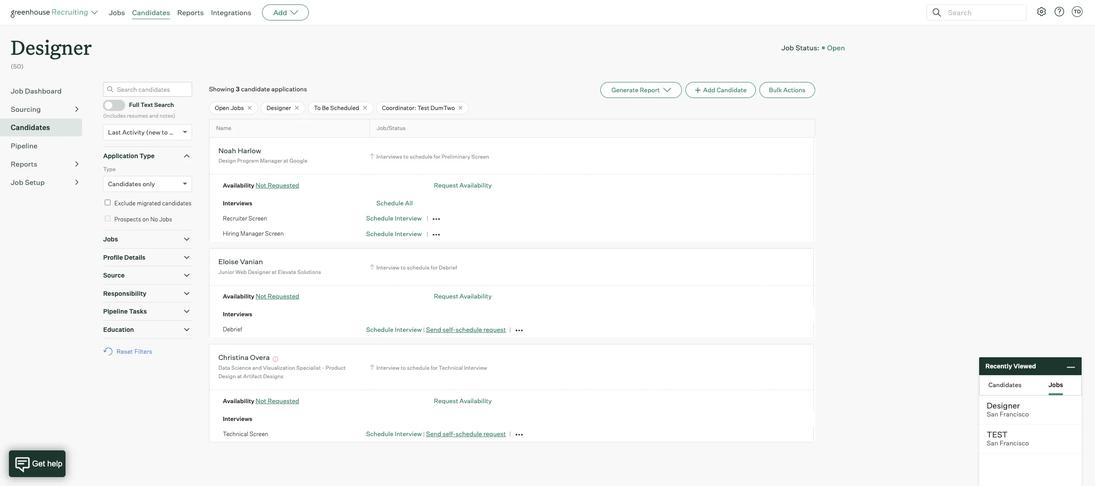 Task type: vqa. For each thing, say whether or not it's contained in the screenshot.
Checkr Background Checks at the top left of the page
no



Task type: describe. For each thing, give the bounding box(es) containing it.
reset filters button
[[103, 343, 157, 360]]

add for add
[[273, 8, 287, 17]]

type inside the type element
[[103, 166, 116, 172]]

harlow
[[238, 146, 261, 155]]

integrations link
[[211, 8, 251, 17]]

application
[[103, 152, 138, 160]]

schedule interview link for recruiter screen
[[366, 215, 422, 222]]

open jobs
[[215, 104, 244, 111]]

bulk
[[769, 86, 782, 93]]

at for harlow
[[283, 158, 288, 164]]

add button
[[262, 4, 309, 21]]

no
[[150, 216, 158, 223]]

candidates right jobs link
[[132, 8, 170, 17]]

designer for designer (50)
[[11, 34, 92, 60]]

francisco for designer
[[1000, 411, 1029, 419]]

at for vanian
[[272, 269, 277, 275]]

francisco for test
[[1000, 439, 1029, 448]]

coordinator:
[[382, 104, 416, 111]]

td button
[[1072, 6, 1083, 17]]

td button
[[1070, 4, 1084, 19]]

generate report
[[612, 86, 660, 93]]

eloise vanian junior web designer at elevate solutions
[[218, 257, 321, 275]]

designer san francisco
[[987, 401, 1029, 419]]

search
[[154, 101, 174, 109]]

tasks
[[129, 308, 147, 315]]

job for job status:
[[781, 43, 794, 52]]

candidates inside the type element
[[108, 180, 141, 188]]

actions
[[783, 86, 806, 93]]

schedule interview for recruiter screen
[[366, 215, 422, 222]]

request availability button for harlow
[[434, 181, 492, 189]]

responsibility
[[103, 290, 146, 297]]

not requested button for eloise vanian
[[256, 293, 299, 300]]

profile
[[103, 253, 123, 261]]

filters
[[134, 348, 152, 355]]

sourcing
[[11, 105, 41, 114]]

on
[[142, 216, 149, 223]]

candidate
[[241, 85, 270, 93]]

text
[[141, 101, 153, 109]]

designs
[[263, 373, 284, 380]]

be
[[322, 104, 329, 111]]

request for request availability
[[483, 430, 506, 438]]

availability not requested for noah harlow
[[223, 181, 299, 189]]

hiring manager screen
[[223, 230, 284, 237]]

Prospects on No Jobs checkbox
[[105, 216, 111, 221]]

schedule for debrief
[[407, 264, 430, 271]]

all
[[405, 199, 413, 207]]

1 horizontal spatial debrief
[[439, 264, 457, 271]]

3 request from the top
[[434, 397, 458, 405]]

1 horizontal spatial technical
[[439, 365, 463, 371]]

recently viewed
[[986, 362, 1036, 370]]

requested for vanian
[[268, 293, 299, 300]]

interviews to schedule for preliminary screen
[[376, 153, 489, 160]]

schedule interview for hiring manager screen
[[366, 230, 422, 238]]

schedule interview | send self-schedule request for not requested
[[366, 326, 506, 333]]

pipeline for pipeline
[[11, 141, 38, 150]]

job dashboard
[[11, 86, 62, 95]]

generate
[[612, 86, 638, 93]]

send for not requested
[[426, 326, 441, 333]]

notes)
[[160, 112, 175, 119]]

status:
[[796, 43, 820, 52]]

profile details
[[103, 253, 145, 261]]

job status:
[[781, 43, 820, 52]]

full text search (includes resumes and notes)
[[103, 101, 175, 119]]

request for not requested
[[483, 326, 506, 333]]

noah
[[218, 146, 236, 155]]

test san francisco
[[987, 430, 1029, 448]]

applications
[[271, 85, 307, 93]]

interviews down job/status
[[376, 153, 402, 160]]

recently
[[986, 362, 1012, 370]]

request for noah harlow
[[434, 181, 458, 189]]

generate report button
[[600, 82, 682, 98]]

dumtwo
[[431, 104, 455, 111]]

designer link
[[11, 25, 92, 62]]

eloise
[[218, 257, 238, 266]]

christina overa link
[[218, 353, 270, 363]]

schedule for technical screen
[[407, 365, 430, 371]]

tab list containing candidates
[[980, 376, 1081, 395]]

and inside the full text search (includes resumes and notes)
[[149, 112, 158, 119]]

interview to schedule for technical interview link
[[368, 364, 489, 372]]

schedule for recruiter screen
[[410, 153, 432, 160]]

dashboard
[[25, 86, 62, 95]]

2 vertical spatial for
[[431, 365, 438, 371]]

not for eloise vanian
[[256, 293, 266, 300]]

and inside the data science and visualization specialist - product design at artifact designs
[[252, 365, 262, 371]]

junior
[[218, 269, 234, 275]]

details
[[124, 253, 145, 261]]

to
[[314, 104, 321, 111]]

preliminary
[[442, 153, 470, 160]]

education
[[103, 326, 134, 333]]

Search text field
[[946, 6, 1018, 19]]

eloise vanian link
[[218, 257, 263, 268]]

for for eloise vanian
[[431, 264, 438, 271]]

exclude migrated candidates
[[114, 200, 191, 207]]

request availability for noah harlow
[[434, 181, 492, 189]]

Exclude migrated candidates checkbox
[[105, 200, 111, 206]]

schedule interview link for debrief
[[366, 326, 422, 333]]

overa
[[250, 353, 270, 362]]

science
[[231, 365, 251, 371]]

only
[[143, 180, 155, 188]]

interviews up technical screen
[[223, 415, 252, 423]]

reset filters
[[117, 348, 152, 355]]

to be scheduled
[[314, 104, 359, 111]]

technical screen
[[223, 431, 268, 438]]

send self-schedule request link for not requested
[[426, 326, 506, 333]]

add candidate link
[[685, 82, 756, 98]]

prospects
[[114, 216, 141, 223]]

open for open
[[827, 43, 845, 52]]

bulk actions
[[769, 86, 806, 93]]

coordinator: test dumtwo
[[382, 104, 455, 111]]

job setup
[[11, 178, 45, 187]]

1 vertical spatial reports link
[[11, 159, 78, 169]]

old)
[[169, 128, 181, 136]]

noah harlow link
[[218, 146, 261, 156]]

christina overa
[[218, 353, 270, 362]]

pipeline for pipeline tasks
[[103, 308, 128, 315]]

designer for designer
[[267, 104, 291, 111]]

test
[[417, 104, 429, 111]]

| for request availability
[[423, 431, 425, 438]]

last activity (new to old)
[[108, 128, 181, 136]]



Task type: locate. For each thing, give the bounding box(es) containing it.
francisco inside designer san francisco
[[1000, 411, 1029, 419]]

candidates up the exclude
[[108, 180, 141, 188]]

request availability for eloise vanian
[[434, 293, 492, 300]]

1 vertical spatial pipeline
[[103, 308, 128, 315]]

design inside noah harlow design program manager at google
[[218, 158, 236, 164]]

prospects on no jobs
[[114, 216, 172, 223]]

0 vertical spatial schedule interview | send self-schedule request
[[366, 326, 506, 333]]

availability not requested down program
[[223, 181, 299, 189]]

type
[[139, 152, 155, 160], [103, 166, 116, 172]]

at left google
[[283, 158, 288, 164]]

specialist
[[296, 365, 321, 371]]

interviews down web
[[223, 311, 252, 318]]

manager down recruiter screen
[[240, 230, 264, 237]]

0 vertical spatial schedule interview
[[366, 215, 422, 222]]

job for job setup
[[11, 178, 23, 187]]

design inside the data science and visualization specialist - product design at artifact designs
[[218, 373, 236, 380]]

recruiter
[[223, 215, 247, 222]]

0 horizontal spatial pipeline
[[11, 141, 38, 150]]

noah harlow design program manager at google
[[218, 146, 307, 164]]

test
[[987, 430, 1008, 439]]

1 request availability from the top
[[434, 181, 492, 189]]

candidates down "sourcing"
[[11, 123, 50, 132]]

1 vertical spatial san
[[987, 439, 998, 448]]

1 vertical spatial type
[[103, 166, 116, 172]]

1 horizontal spatial and
[[252, 365, 262, 371]]

1 vertical spatial schedule interview | send self-schedule request
[[366, 430, 506, 438]]

reports left integrations link
[[177, 8, 204, 17]]

not requested button for noah harlow
[[256, 181, 299, 189]]

0 vertical spatial request
[[434, 181, 458, 189]]

2 vertical spatial not
[[256, 397, 266, 405]]

program
[[237, 158, 259, 164]]

artifact
[[243, 373, 262, 380]]

job left status:
[[781, 43, 794, 52]]

product
[[326, 365, 346, 371]]

at inside noah harlow design program manager at google
[[283, 158, 288, 164]]

1 request from the top
[[483, 326, 506, 333]]

and up artifact
[[252, 365, 262, 371]]

0 vertical spatial reports link
[[177, 8, 204, 17]]

2 francisco from the top
[[1000, 439, 1029, 448]]

type down the last activity (new to old)
[[139, 152, 155, 160]]

2 vertical spatial at
[[237, 373, 242, 380]]

manager inside noah harlow design program manager at google
[[260, 158, 282, 164]]

pipeline tasks
[[103, 308, 147, 315]]

reports link left integrations link
[[177, 8, 204, 17]]

reset
[[117, 348, 133, 355]]

2 request availability button from the top
[[434, 293, 492, 300]]

1 schedule interview | send self-schedule request from the top
[[366, 326, 506, 333]]

scheduled
[[330, 104, 359, 111]]

to for technical screen
[[401, 365, 406, 371]]

2 self- from the top
[[443, 430, 456, 438]]

data science and visualization specialist - product design at artifact designs
[[218, 365, 346, 380]]

francisco inside test san francisco
[[1000, 439, 1029, 448]]

interview
[[395, 215, 422, 222], [395, 230, 422, 238], [376, 264, 400, 271], [395, 326, 422, 333], [376, 365, 400, 371], [464, 365, 487, 371], [395, 430, 422, 438]]

self- for request availability
[[443, 430, 456, 438]]

last
[[108, 128, 121, 136]]

1 design from the top
[[218, 158, 236, 164]]

0 horizontal spatial technical
[[223, 431, 248, 438]]

1 request from the top
[[434, 181, 458, 189]]

resumes
[[127, 112, 148, 119]]

2 request from the top
[[483, 430, 506, 438]]

0 vertical spatial requested
[[268, 181, 299, 189]]

at
[[283, 158, 288, 164], [272, 269, 277, 275], [237, 373, 242, 380]]

francisco up test san francisco
[[1000, 411, 1029, 419]]

schedule all link
[[376, 199, 413, 207]]

data
[[218, 365, 230, 371]]

2 vertical spatial request availability button
[[434, 397, 492, 405]]

designer inside designer san francisco
[[987, 401, 1020, 411]]

for for noah harlow
[[434, 153, 440, 160]]

designer for designer san francisco
[[987, 401, 1020, 411]]

1 schedule interview link from the top
[[366, 215, 422, 222]]

3 not requested button from the top
[[256, 397, 299, 405]]

request for eloise vanian
[[434, 293, 458, 300]]

open for open jobs
[[215, 104, 229, 111]]

1 horizontal spatial add
[[703, 86, 715, 93]]

2 schedule interview | send self-schedule request from the top
[[366, 430, 506, 438]]

request
[[483, 326, 506, 333], [483, 430, 506, 438]]

job setup link
[[11, 177, 78, 188]]

job/status
[[377, 125, 406, 132]]

1 horizontal spatial type
[[139, 152, 155, 160]]

schedule interview link
[[366, 215, 422, 222], [366, 230, 422, 238], [366, 326, 422, 333], [366, 430, 422, 438]]

designer
[[11, 34, 92, 60], [267, 104, 291, 111], [248, 269, 271, 275], [987, 401, 1020, 411]]

technical
[[439, 365, 463, 371], [223, 431, 248, 438]]

christina
[[218, 353, 248, 362]]

1 horizontal spatial reports
[[177, 8, 204, 17]]

job
[[781, 43, 794, 52], [11, 86, 23, 95], [11, 178, 23, 187]]

send
[[426, 326, 441, 333], [426, 430, 441, 438]]

add
[[273, 8, 287, 17], [703, 86, 715, 93]]

add inside popup button
[[273, 8, 287, 17]]

1 | from the top
[[423, 326, 425, 333]]

| for not requested
[[423, 326, 425, 333]]

1 francisco from the top
[[1000, 411, 1029, 419]]

1 horizontal spatial pipeline
[[103, 308, 128, 315]]

recruiter screen
[[223, 215, 267, 222]]

0 vertical spatial add
[[273, 8, 287, 17]]

designer down vanian
[[248, 269, 271, 275]]

0 vertical spatial technical
[[439, 365, 463, 371]]

type down application
[[103, 166, 116, 172]]

not requested button down designs at the bottom of the page
[[256, 397, 299, 405]]

1 vertical spatial and
[[252, 365, 262, 371]]

jobs link
[[109, 8, 125, 17]]

manager right program
[[260, 158, 282, 164]]

3
[[236, 85, 240, 93]]

1 vertical spatial |
[[423, 431, 425, 438]]

request down interview to schedule for debrief at the bottom left of page
[[434, 293, 458, 300]]

1 vertical spatial send self-schedule request link
[[426, 430, 506, 438]]

open right status:
[[827, 43, 845, 52]]

0 vertical spatial manager
[[260, 158, 282, 164]]

0 vertical spatial open
[[827, 43, 845, 52]]

0 vertical spatial san
[[987, 411, 998, 419]]

1 vertical spatial send
[[426, 430, 441, 438]]

1 vertical spatial add
[[703, 86, 715, 93]]

candidates link
[[132, 8, 170, 17], [11, 122, 78, 133]]

0 horizontal spatial candidates link
[[11, 122, 78, 133]]

1 vertical spatial technical
[[223, 431, 248, 438]]

request down interview to schedule for technical interview
[[434, 397, 458, 405]]

reports link up job setup link
[[11, 159, 78, 169]]

1 vertical spatial not requested button
[[256, 293, 299, 300]]

to for debrief
[[401, 264, 406, 271]]

1 horizontal spatial at
[[272, 269, 277, 275]]

0 vertical spatial job
[[781, 43, 794, 52]]

1 vertical spatial design
[[218, 373, 236, 380]]

2 request from the top
[[434, 293, 458, 300]]

2 horizontal spatial at
[[283, 158, 288, 164]]

0 vertical spatial reports
[[177, 8, 204, 17]]

0 vertical spatial send
[[426, 326, 441, 333]]

1 horizontal spatial candidates link
[[132, 8, 170, 17]]

1 vertical spatial debrief
[[223, 326, 242, 333]]

2 vertical spatial not requested button
[[256, 397, 299, 405]]

pipeline link
[[11, 140, 78, 151]]

san inside designer san francisco
[[987, 411, 998, 419]]

to for recruiter screen
[[404, 153, 409, 160]]

not down program
[[256, 181, 266, 189]]

1 vertical spatial requested
[[268, 293, 299, 300]]

integrations
[[211, 8, 251, 17]]

1 vertical spatial self-
[[443, 430, 456, 438]]

3 request availability from the top
[[434, 397, 492, 405]]

checkmark image
[[107, 101, 114, 108]]

designer down applications
[[267, 104, 291, 111]]

greenhouse recruiting image
[[11, 7, 91, 18]]

design
[[218, 158, 236, 164], [218, 373, 236, 380]]

send self-schedule request link for request availability
[[426, 430, 506, 438]]

not
[[256, 181, 266, 189], [256, 293, 266, 300], [256, 397, 266, 405]]

open down showing
[[215, 104, 229, 111]]

designer up test
[[987, 401, 1020, 411]]

sourcing link
[[11, 104, 78, 114]]

san
[[987, 411, 998, 419], [987, 439, 998, 448]]

2 send self-schedule request link from the top
[[426, 430, 506, 438]]

1 vertical spatial francisco
[[1000, 439, 1029, 448]]

not requested button down elevate
[[256, 293, 299, 300]]

availability
[[460, 181, 492, 189], [223, 182, 254, 189], [460, 293, 492, 300], [223, 293, 254, 300], [460, 397, 492, 405], [223, 398, 254, 405]]

0 vertical spatial pipeline
[[11, 141, 38, 150]]

1 vertical spatial candidates link
[[11, 122, 78, 133]]

2 availability not requested from the top
[[223, 293, 299, 300]]

tab list
[[980, 376, 1081, 395]]

candidate
[[717, 86, 747, 93]]

design down noah on the left top of page
[[218, 158, 236, 164]]

schedule interview link for technical screen
[[366, 430, 422, 438]]

for
[[434, 153, 440, 160], [431, 264, 438, 271], [431, 365, 438, 371]]

google
[[289, 158, 307, 164]]

0 vertical spatial request availability button
[[434, 181, 492, 189]]

requested for harlow
[[268, 181, 299, 189]]

2 not from the top
[[256, 293, 266, 300]]

design down the data
[[218, 373, 236, 380]]

requested down google
[[268, 181, 299, 189]]

schedule interview link for hiring manager screen
[[366, 230, 422, 238]]

candidates only option
[[108, 180, 155, 188]]

interview to schedule for technical interview
[[376, 365, 487, 371]]

designer inside eloise vanian junior web designer at elevate solutions
[[248, 269, 271, 275]]

1 vertical spatial request availability button
[[434, 293, 492, 300]]

availability not requested down artifact
[[223, 397, 299, 405]]

1 vertical spatial manager
[[240, 230, 264, 237]]

2 vertical spatial availability not requested
[[223, 397, 299, 405]]

interview to schedule for debrief
[[376, 264, 457, 271]]

1 vertical spatial for
[[431, 264, 438, 271]]

2 | from the top
[[423, 431, 425, 438]]

request down "preliminary"
[[434, 181, 458, 189]]

1 vertical spatial not
[[256, 293, 266, 300]]

not for noah harlow
[[256, 181, 266, 189]]

candidates down recently viewed
[[989, 381, 1022, 388]]

2 vertical spatial job
[[11, 178, 23, 187]]

add for add candidate
[[703, 86, 715, 93]]

requested down elevate
[[268, 293, 299, 300]]

3 not from the top
[[256, 397, 266, 405]]

showing
[[209, 85, 234, 93]]

francisco down designer san francisco
[[1000, 439, 1029, 448]]

self-
[[443, 326, 456, 333], [443, 430, 456, 438]]

1 san from the top
[[987, 411, 998, 419]]

0 vertical spatial candidates link
[[132, 8, 170, 17]]

configure image
[[1036, 6, 1047, 17]]

web
[[235, 269, 247, 275]]

san down designer san francisco
[[987, 439, 998, 448]]

san inside test san francisco
[[987, 439, 998, 448]]

availability not requested down eloise vanian junior web designer at elevate solutions at left bottom
[[223, 293, 299, 300]]

1 requested from the top
[[268, 181, 299, 189]]

(includes
[[103, 112, 126, 119]]

1 schedule interview from the top
[[366, 215, 422, 222]]

2 not requested button from the top
[[256, 293, 299, 300]]

0 horizontal spatial type
[[103, 166, 116, 172]]

at inside eloise vanian junior web designer at elevate solutions
[[272, 269, 277, 275]]

1 horizontal spatial open
[[827, 43, 845, 52]]

Search candidates field
[[103, 82, 192, 97]]

1 send self-schedule request link from the top
[[426, 326, 506, 333]]

availability not requested for eloise vanian
[[223, 293, 299, 300]]

migrated
[[137, 200, 161, 207]]

self- for not requested
[[443, 326, 456, 333]]

2 san from the top
[[987, 439, 998, 448]]

francisco
[[1000, 411, 1029, 419], [1000, 439, 1029, 448]]

1 vertical spatial reports
[[11, 159, 37, 168]]

2 send from the top
[[426, 430, 441, 438]]

open
[[827, 43, 845, 52], [215, 104, 229, 111]]

request
[[434, 181, 458, 189], [434, 293, 458, 300], [434, 397, 458, 405]]

at down the science
[[237, 373, 242, 380]]

visualization
[[263, 365, 295, 371]]

job up "sourcing"
[[11, 86, 23, 95]]

pipeline up education
[[103, 308, 128, 315]]

not requested button down google
[[256, 181, 299, 189]]

send self-schedule request link
[[426, 326, 506, 333], [426, 430, 506, 438]]

viewed
[[1014, 362, 1036, 370]]

0 horizontal spatial at
[[237, 373, 242, 380]]

schedule interview down 'schedule all'
[[366, 215, 422, 222]]

0 vertical spatial |
[[423, 326, 425, 333]]

0 vertical spatial design
[[218, 158, 236, 164]]

not requested button
[[256, 181, 299, 189], [256, 293, 299, 300], [256, 397, 299, 405]]

4 schedule interview link from the top
[[366, 430, 422, 438]]

san up test
[[987, 411, 998, 419]]

schedule
[[376, 199, 404, 207], [366, 215, 394, 222], [366, 230, 394, 238], [366, 326, 394, 333], [366, 430, 394, 438]]

1 vertical spatial request availability
[[434, 293, 492, 300]]

2 vertical spatial requested
[[268, 397, 299, 405]]

(new
[[146, 128, 160, 136]]

0 horizontal spatial open
[[215, 104, 229, 111]]

request availability button
[[434, 181, 492, 189], [434, 293, 492, 300], [434, 397, 492, 405]]

job dashboard link
[[11, 85, 78, 96]]

add candidate
[[703, 86, 747, 93]]

|
[[423, 326, 425, 333], [423, 431, 425, 438]]

0 vertical spatial send self-schedule request link
[[426, 326, 506, 333]]

3 availability not requested from the top
[[223, 397, 299, 405]]

0 vertical spatial at
[[283, 158, 288, 164]]

solutions
[[297, 269, 321, 275]]

0 vertical spatial request
[[483, 326, 506, 333]]

2 vertical spatial request availability
[[434, 397, 492, 405]]

0 vertical spatial for
[[434, 153, 440, 160]]

candidates link right jobs link
[[132, 8, 170, 17]]

3 requested from the top
[[268, 397, 299, 405]]

schedule all
[[376, 199, 413, 207]]

3 schedule interview link from the top
[[366, 326, 422, 333]]

0 vertical spatial debrief
[[439, 264, 457, 271]]

job for job dashboard
[[11, 86, 23, 95]]

1 send from the top
[[426, 326, 441, 333]]

setup
[[25, 178, 45, 187]]

request availability button for vanian
[[434, 293, 492, 300]]

2 schedule interview from the top
[[366, 230, 422, 238]]

2 design from the top
[[218, 373, 236, 380]]

0 horizontal spatial reports link
[[11, 159, 78, 169]]

at left elevate
[[272, 269, 277, 275]]

schedule interview | send self-schedule request for request availability
[[366, 430, 506, 438]]

type element
[[103, 165, 192, 198]]

1 vertical spatial request
[[434, 293, 458, 300]]

0 vertical spatial and
[[149, 112, 158, 119]]

0 vertical spatial self-
[[443, 326, 456, 333]]

0 vertical spatial type
[[139, 152, 155, 160]]

1 vertical spatial availability not requested
[[223, 293, 299, 300]]

pipeline down "sourcing"
[[11, 141, 38, 150]]

1 vertical spatial at
[[272, 269, 277, 275]]

not down artifact
[[256, 397, 266, 405]]

interviews up recruiter
[[223, 200, 252, 207]]

schedule interview down the schedule all link
[[366, 230, 422, 238]]

1 vertical spatial job
[[11, 86, 23, 95]]

2 vertical spatial request
[[434, 397, 458, 405]]

and down text
[[149, 112, 158, 119]]

last activity (new to old) option
[[108, 128, 181, 136]]

0 vertical spatial request availability
[[434, 181, 492, 189]]

3 request availability button from the top
[[434, 397, 492, 405]]

interviews to schedule for preliminary screen link
[[368, 152, 491, 161]]

1 not requested button from the top
[[256, 181, 299, 189]]

1 vertical spatial open
[[215, 104, 229, 111]]

requested down designs at the bottom of the page
[[268, 397, 299, 405]]

0 vertical spatial availability not requested
[[223, 181, 299, 189]]

activity
[[122, 128, 145, 136]]

0 vertical spatial not requested button
[[256, 181, 299, 189]]

0 horizontal spatial reports
[[11, 159, 37, 168]]

0 vertical spatial not
[[256, 181, 266, 189]]

at inside the data science and visualization specialist - product design at artifact designs
[[237, 373, 242, 380]]

designer down greenhouse recruiting image
[[11, 34, 92, 60]]

1 self- from the top
[[443, 326, 456, 333]]

christina overa has been in technical interview for more than 14 days image
[[271, 357, 279, 362]]

2 request availability from the top
[[434, 293, 492, 300]]

candidate reports are now available! apply filters and select "view in app" element
[[600, 82, 682, 98]]

1 horizontal spatial reports link
[[177, 8, 204, 17]]

0 vertical spatial francisco
[[1000, 411, 1029, 419]]

1 vertical spatial schedule interview
[[366, 230, 422, 238]]

1 vertical spatial request
[[483, 430, 506, 438]]

0 horizontal spatial debrief
[[223, 326, 242, 333]]

source
[[103, 272, 125, 279]]

san for test
[[987, 439, 998, 448]]

2 schedule interview link from the top
[[366, 230, 422, 238]]

full
[[129, 101, 139, 109]]

not down eloise vanian junior web designer at elevate solutions at left bottom
[[256, 293, 266, 300]]

san for designer
[[987, 411, 998, 419]]

send for request availability
[[426, 430, 441, 438]]

1 request availability button from the top
[[434, 181, 492, 189]]

candidates link down sourcing "link"
[[11, 122, 78, 133]]

0 horizontal spatial add
[[273, 8, 287, 17]]

jobs
[[109, 8, 125, 17], [231, 104, 244, 111], [159, 216, 172, 223], [103, 235, 118, 243], [1049, 381, 1063, 388]]

0 horizontal spatial and
[[149, 112, 158, 119]]

1 not from the top
[[256, 181, 266, 189]]

1 availability not requested from the top
[[223, 181, 299, 189]]

2 requested from the top
[[268, 293, 299, 300]]

reports up job setup
[[11, 159, 37, 168]]

candidates
[[162, 200, 191, 207]]

job left setup
[[11, 178, 23, 187]]



